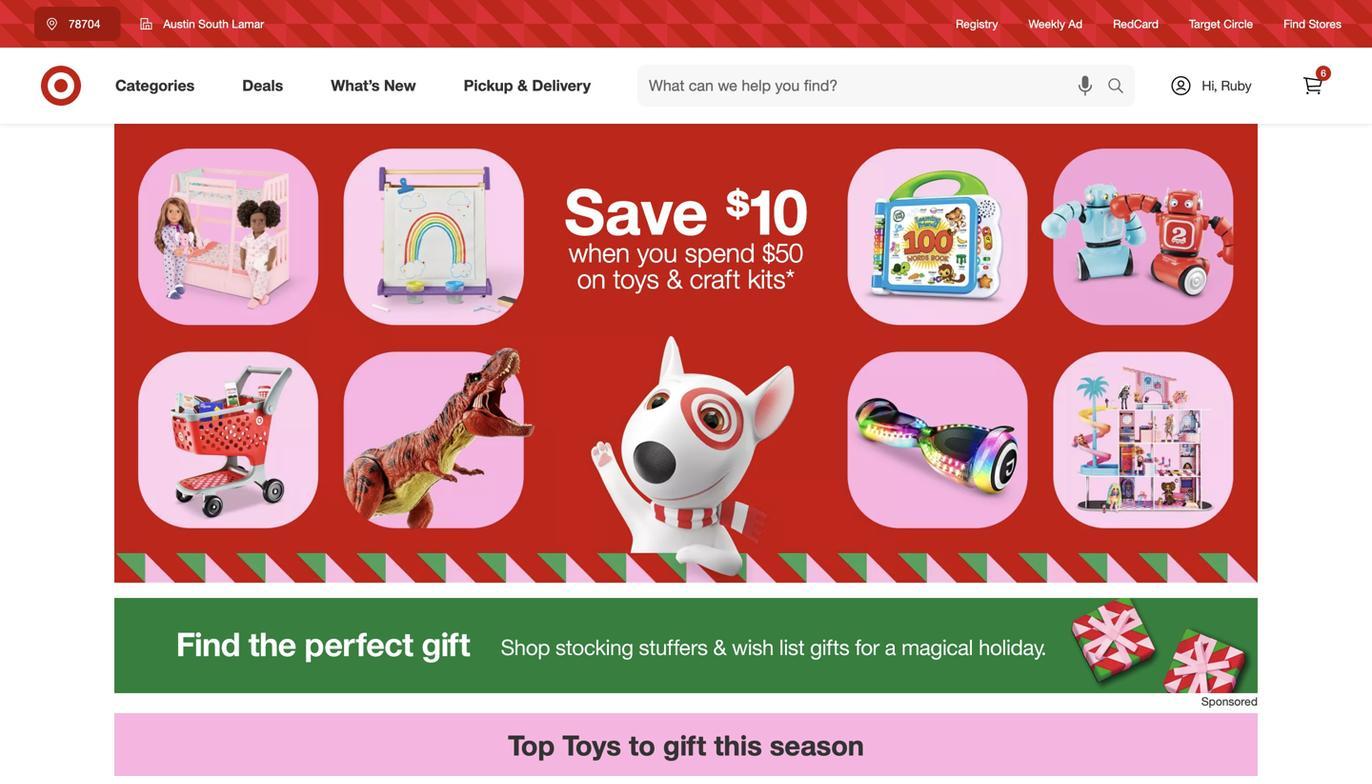 Task type: locate. For each thing, give the bounding box(es) containing it.
registry link
[[956, 16, 998, 32]]

what's
[[331, 76, 380, 95]]

austin south lamar
[[163, 17, 264, 31]]

find stores
[[1284, 17, 1342, 31]]

redcard link
[[1113, 16, 1159, 32]]

pickup & delivery
[[464, 76, 591, 95]]

when
[[569, 237, 630, 269]]

deals link
[[226, 65, 307, 107]]

$50
[[762, 237, 804, 269]]

toys
[[613, 263, 659, 295]]

what's new
[[331, 76, 416, 95]]

south
[[198, 17, 229, 31]]

1 horizontal spatial &
[[667, 263, 683, 295]]

to
[[629, 729, 656, 763]]

on
[[577, 263, 606, 295]]

pickup
[[464, 76, 513, 95]]

hi,
[[1202, 77, 1218, 94]]

find stores link
[[1284, 16, 1342, 32]]

weekly ad link
[[1029, 16, 1083, 32]]

season
[[770, 729, 864, 763]]

target circle
[[1189, 17, 1253, 31]]

6 link
[[1292, 65, 1334, 107]]

ruby
[[1221, 77, 1252, 94]]

& inside the when you spend $50 on toys & craft kits*
[[667, 263, 683, 295]]

carousel region
[[114, 714, 1258, 777]]

$10
[[726, 173, 808, 250]]

new
[[384, 76, 416, 95]]

you
[[637, 237, 678, 269]]

1 vertical spatial &
[[667, 263, 683, 295]]

&
[[518, 76, 528, 95], [667, 263, 683, 295]]

ad
[[1069, 17, 1083, 31]]

& right pickup
[[518, 76, 528, 95]]

0 vertical spatial &
[[518, 76, 528, 95]]

target
[[1189, 17, 1221, 31]]

& right toys
[[667, 263, 683, 295]]

weekly
[[1029, 17, 1066, 31]]

hi, ruby
[[1202, 77, 1252, 94]]

what's new link
[[315, 65, 440, 107]]

& inside pickup & delivery link
[[518, 76, 528, 95]]

78704 button
[[34, 7, 120, 41]]

What can we help you find? suggestions appear below search field
[[638, 65, 1112, 107]]

austin south lamar button
[[128, 7, 276, 41]]

weekly ad
[[1029, 17, 1083, 31]]

top toys to gift this season
[[508, 729, 864, 763]]

0 horizontal spatial &
[[518, 76, 528, 95]]



Task type: describe. For each thing, give the bounding box(es) containing it.
redcard
[[1113, 17, 1159, 31]]

this
[[714, 729, 762, 763]]

austin
[[163, 17, 195, 31]]

categories
[[115, 76, 195, 95]]

when you spend $50 on toys & craft kits*
[[569, 237, 804, 295]]

stores
[[1309, 17, 1342, 31]]

kits*
[[748, 263, 795, 295]]

delivery
[[532, 76, 591, 95]]

find
[[1284, 17, 1306, 31]]

toys
[[563, 729, 621, 763]]

search
[[1099, 78, 1145, 97]]

top
[[508, 729, 555, 763]]

spend
[[685, 237, 755, 269]]

categories link
[[99, 65, 218, 107]]

save
[[564, 173, 708, 250]]

save $10
[[564, 173, 808, 250]]

craft
[[690, 263, 741, 295]]

target circle link
[[1189, 16, 1253, 32]]

lamar
[[232, 17, 264, 31]]

pickup & delivery link
[[448, 65, 615, 107]]

circle
[[1224, 17, 1253, 31]]

78704
[[69, 17, 100, 31]]

6
[[1321, 67, 1326, 79]]

deals
[[242, 76, 283, 95]]

sponsored
[[1202, 695, 1258, 709]]

search button
[[1099, 65, 1145, 111]]

gift
[[663, 729, 706, 763]]

advertisement region
[[114, 598, 1258, 694]]

registry
[[956, 17, 998, 31]]



Task type: vqa. For each thing, say whether or not it's contained in the screenshot.
when
yes



